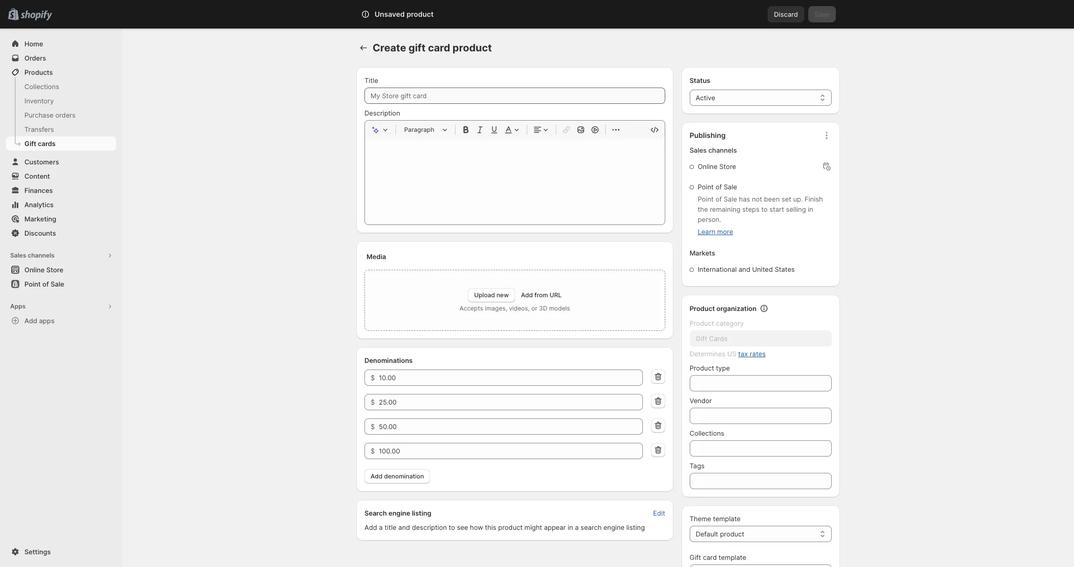 Task type: locate. For each thing, give the bounding box(es) containing it.
online inside "link"
[[24, 266, 45, 274]]

upload
[[474, 291, 495, 299]]

0 vertical spatial and
[[739, 265, 750, 273]]

in right the appear
[[568, 523, 573, 531]]

sale
[[724, 183, 737, 191], [724, 195, 737, 203], [51, 280, 64, 288]]

discard
[[774, 10, 798, 18]]

0 horizontal spatial store
[[46, 266, 63, 274]]

finances
[[24, 186, 53, 194]]

1 horizontal spatial listing
[[626, 523, 645, 531]]

product
[[690, 304, 715, 313], [690, 319, 714, 327], [690, 364, 714, 372]]

1 horizontal spatial and
[[739, 265, 750, 273]]

settings
[[24, 548, 51, 556]]

0 horizontal spatial a
[[379, 523, 383, 531]]

2 vertical spatial point
[[24, 280, 41, 288]]

engine right "search" at the right of the page
[[603, 523, 625, 531]]

a
[[379, 523, 383, 531], [575, 523, 579, 531]]

online down publishing
[[698, 162, 718, 171]]

online store button
[[0, 263, 122, 277]]

product organization
[[690, 304, 757, 313]]

sales channels down publishing
[[690, 146, 737, 154]]

edit
[[653, 509, 665, 517]]

0 horizontal spatial gift
[[24, 139, 36, 148]]

0 vertical spatial in
[[808, 205, 813, 213]]

1 horizontal spatial online
[[698, 162, 718, 171]]

1 horizontal spatial in
[[808, 205, 813, 213]]

1 vertical spatial collections
[[690, 429, 724, 437]]

add
[[521, 291, 533, 299], [24, 317, 37, 325], [371, 472, 382, 480], [364, 523, 377, 531]]

0 horizontal spatial sales
[[10, 251, 26, 259]]

up.
[[793, 195, 803, 203]]

channels down publishing
[[708, 146, 737, 154]]

online store down publishing
[[698, 162, 736, 171]]

1 vertical spatial online store
[[24, 266, 63, 274]]

point of sale
[[698, 183, 737, 191], [24, 280, 64, 288]]

1 a from the left
[[379, 523, 383, 531]]

home link
[[6, 37, 116, 51]]

more
[[717, 228, 733, 236]]

1 vertical spatial search
[[364, 509, 387, 517]]

how
[[470, 523, 483, 531]]

1 horizontal spatial a
[[575, 523, 579, 531]]

template down default product
[[719, 553, 746, 561]]

online store
[[698, 162, 736, 171], [24, 266, 63, 274]]

1 vertical spatial and
[[398, 523, 410, 531]]

sales channels down 'discounts'
[[10, 251, 55, 259]]

0 vertical spatial to
[[761, 205, 768, 213]]

4 $ text field from the top
[[379, 443, 643, 459]]

1 vertical spatial card
[[703, 553, 717, 561]]

1 vertical spatial sales channels
[[10, 251, 55, 259]]

0 vertical spatial store
[[719, 162, 736, 171]]

in down finish
[[808, 205, 813, 213]]

united
[[752, 265, 773, 273]]

online
[[698, 162, 718, 171], [24, 266, 45, 274]]

product for product type
[[690, 364, 714, 372]]

of inside point of sale link
[[42, 280, 49, 288]]

1 vertical spatial point
[[698, 195, 714, 203]]

point
[[698, 183, 714, 191], [698, 195, 714, 203], [24, 280, 41, 288]]

media
[[367, 252, 386, 261]]

2 vertical spatial product
[[690, 364, 714, 372]]

add left denomination
[[371, 472, 382, 480]]

description
[[412, 523, 447, 531]]

0 vertical spatial search
[[406, 10, 428, 18]]

add left from
[[521, 291, 533, 299]]

has
[[739, 195, 750, 203]]

add for add apps
[[24, 317, 37, 325]]

0 horizontal spatial card
[[428, 42, 450, 54]]

1 vertical spatial sale
[[724, 195, 737, 203]]

tax
[[738, 350, 748, 358]]

0 vertical spatial engine
[[389, 509, 410, 517]]

2 vertical spatial sale
[[51, 280, 64, 288]]

template up default product
[[713, 515, 741, 523]]

1 vertical spatial in
[[568, 523, 573, 531]]

listing up 'description'
[[412, 509, 431, 517]]

appear
[[544, 523, 566, 531]]

online store up point of sale link
[[24, 266, 63, 274]]

channels down 'discounts'
[[28, 251, 55, 259]]

international
[[698, 265, 737, 273]]

store down the sales channels button
[[46, 266, 63, 274]]

0 horizontal spatial point of sale
[[24, 280, 64, 288]]

point of sale link
[[6, 277, 116, 291]]

videos,
[[509, 304, 530, 312]]

denomination
[[384, 472, 424, 480]]

2 product from the top
[[690, 319, 714, 327]]

2 vertical spatial of
[[42, 280, 49, 288]]

product
[[407, 10, 434, 18], [453, 42, 492, 54], [498, 523, 523, 531], [720, 530, 744, 538]]

1 vertical spatial sales
[[10, 251, 26, 259]]

engine
[[389, 509, 410, 517], [603, 523, 625, 531]]

1 horizontal spatial gift
[[690, 553, 701, 561]]

add inside add denomination button
[[371, 472, 382, 480]]

0 vertical spatial online
[[698, 162, 718, 171]]

1 horizontal spatial to
[[761, 205, 768, 213]]

1 horizontal spatial collections
[[690, 429, 724, 437]]

3 product from the top
[[690, 364, 714, 372]]

0 vertical spatial product
[[690, 304, 715, 313]]

sales channels
[[690, 146, 737, 154], [10, 251, 55, 259]]

1 horizontal spatial search
[[406, 10, 428, 18]]

collections down vendor
[[690, 429, 724, 437]]

point of sale down the online store button
[[24, 280, 64, 288]]

collections link
[[6, 79, 116, 94]]

person.
[[698, 215, 721, 223]]

type
[[716, 364, 730, 372]]

1 horizontal spatial store
[[719, 162, 736, 171]]

1 vertical spatial channels
[[28, 251, 55, 259]]

search for search engine listing
[[364, 509, 387, 517]]

a left title
[[379, 523, 383, 531]]

theme template
[[690, 515, 741, 523]]

this
[[485, 523, 496, 531]]

apps
[[10, 302, 26, 310]]

search button
[[389, 6, 685, 22]]

search engine listing
[[364, 509, 431, 517]]

of
[[716, 183, 722, 191], [716, 195, 722, 203], [42, 280, 49, 288]]

0 vertical spatial sales channels
[[690, 146, 737, 154]]

gift for gift card template
[[690, 553, 701, 561]]

point of sale button
[[0, 277, 122, 291]]

analytics link
[[6, 198, 116, 212]]

0 vertical spatial collections
[[24, 82, 59, 91]]

1 vertical spatial point of sale
[[24, 280, 64, 288]]

search inside "button"
[[406, 10, 428, 18]]

transfers link
[[6, 122, 116, 136]]

search up title
[[364, 509, 387, 517]]

product down product organization
[[690, 319, 714, 327]]

purchase
[[24, 111, 53, 119]]

listing right "search" at the right of the page
[[626, 523, 645, 531]]

add left apps
[[24, 317, 37, 325]]

3d
[[539, 304, 547, 312]]

product for product category
[[690, 319, 714, 327]]

3 $ from the top
[[371, 423, 375, 431]]

1 horizontal spatial channels
[[708, 146, 737, 154]]

0 horizontal spatial sales channels
[[10, 251, 55, 259]]

inventory link
[[6, 94, 116, 108]]

create
[[373, 42, 406, 54]]

gift down default
[[690, 553, 701, 561]]

and
[[739, 265, 750, 273], [398, 523, 410, 531]]

0 vertical spatial listing
[[412, 509, 431, 517]]

paragraph
[[404, 126, 434, 133]]

0 vertical spatial channels
[[708, 146, 737, 154]]

gift left cards
[[24, 139, 36, 148]]

1 vertical spatial product
[[690, 319, 714, 327]]

gift
[[24, 139, 36, 148], [690, 553, 701, 561]]

a left "search" at the right of the page
[[575, 523, 579, 531]]

1 horizontal spatial engine
[[603, 523, 625, 531]]

3 $ text field from the top
[[379, 418, 643, 435]]

products
[[24, 68, 53, 76]]

in inside point of sale has not been set up. finish the remaining steps to start selling in person. learn more
[[808, 205, 813, 213]]

listing
[[412, 509, 431, 517], [626, 523, 645, 531]]

and right title
[[398, 523, 410, 531]]

1 horizontal spatial sales channels
[[690, 146, 737, 154]]

collections up inventory
[[24, 82, 59, 91]]

store down publishing
[[719, 162, 736, 171]]

0 horizontal spatial collections
[[24, 82, 59, 91]]

Tags text field
[[690, 473, 832, 489]]

add for add denomination
[[371, 472, 382, 480]]

sales down 'discounts'
[[10, 251, 26, 259]]

1 vertical spatial online
[[24, 266, 45, 274]]

sales down publishing
[[690, 146, 707, 154]]

determines us tax rates
[[690, 350, 766, 358]]

discounts link
[[6, 226, 116, 240]]

$ text field
[[379, 370, 643, 386], [379, 394, 643, 410], [379, 418, 643, 435], [379, 443, 643, 459]]

point of sale up "remaining"
[[698, 183, 737, 191]]

0 horizontal spatial engine
[[389, 509, 410, 517]]

tags
[[690, 462, 705, 470]]

search for search
[[406, 10, 428, 18]]

to left start on the top right
[[761, 205, 768, 213]]

edit button
[[647, 506, 671, 520]]

card down default
[[703, 553, 717, 561]]

1 vertical spatial of
[[716, 195, 722, 203]]

online up point of sale link
[[24, 266, 45, 274]]

to left see
[[449, 523, 455, 531]]

0 horizontal spatial online
[[24, 266, 45, 274]]

1 product from the top
[[690, 304, 715, 313]]

start
[[770, 205, 784, 213]]

0 vertical spatial of
[[716, 183, 722, 191]]

0 vertical spatial card
[[428, 42, 450, 54]]

card
[[428, 42, 450, 54], [703, 553, 717, 561]]

0 horizontal spatial to
[[449, 523, 455, 531]]

1 $ text field from the top
[[379, 370, 643, 386]]

store
[[719, 162, 736, 171], [46, 266, 63, 274]]

product down determines
[[690, 364, 714, 372]]

not
[[752, 195, 762, 203]]

engine up title
[[389, 509, 410, 517]]

add for add a title and description to see how this product might appear in a search engine listing
[[364, 523, 377, 531]]

add left title
[[364, 523, 377, 531]]

1 vertical spatial gift
[[690, 553, 701, 561]]

apps
[[39, 317, 55, 325]]

template
[[713, 515, 741, 523], [719, 553, 746, 561]]

1 vertical spatial to
[[449, 523, 455, 531]]

0 horizontal spatial online store
[[24, 266, 63, 274]]

0 vertical spatial sales
[[690, 146, 707, 154]]

0 vertical spatial point of sale
[[698, 183, 737, 191]]

the
[[698, 205, 708, 213]]

unsaved product
[[375, 10, 434, 18]]

0 horizontal spatial search
[[364, 509, 387, 517]]

and left united
[[739, 265, 750, 273]]

card right gift
[[428, 42, 450, 54]]

sale inside button
[[51, 280, 64, 288]]

search right unsaved
[[406, 10, 428, 18]]

product up product category
[[690, 304, 715, 313]]

add inside the add apps button
[[24, 317, 37, 325]]

0 vertical spatial gift
[[24, 139, 36, 148]]

upload new
[[474, 291, 509, 299]]

accepts images, videos, or 3d models
[[460, 304, 570, 312]]

1 horizontal spatial online store
[[698, 162, 736, 171]]

marketing
[[24, 215, 56, 223]]

1 vertical spatial store
[[46, 266, 63, 274]]

us
[[727, 350, 736, 358]]

0 horizontal spatial channels
[[28, 251, 55, 259]]

0 horizontal spatial and
[[398, 523, 410, 531]]

1 horizontal spatial point of sale
[[698, 183, 737, 191]]

0 vertical spatial online store
[[698, 162, 736, 171]]



Task type: vqa. For each thing, say whether or not it's contained in the screenshot.
Online Store link in the left of the page
yes



Task type: describe. For each thing, give the bounding box(es) containing it.
new
[[497, 291, 509, 299]]

denominations
[[364, 356, 413, 364]]

add from url button
[[521, 291, 562, 299]]

1 vertical spatial template
[[719, 553, 746, 561]]

point of sale has not been set up. finish the remaining steps to start selling in person. learn more
[[698, 195, 823, 236]]

2 a from the left
[[575, 523, 579, 531]]

add apps button
[[6, 314, 116, 328]]

gift cards
[[24, 139, 56, 148]]

models
[[549, 304, 570, 312]]

search
[[581, 523, 602, 531]]

settings link
[[6, 545, 116, 559]]

steps
[[742, 205, 760, 213]]

content
[[24, 172, 50, 180]]

sales inside button
[[10, 251, 26, 259]]

Title text field
[[364, 88, 665, 104]]

of inside point of sale has not been set up. finish the remaining steps to start selling in person. learn more
[[716, 195, 722, 203]]

url
[[550, 291, 562, 299]]

home
[[24, 40, 43, 48]]

active
[[696, 94, 715, 102]]

cards
[[38, 139, 56, 148]]

unsaved
[[375, 10, 405, 18]]

see
[[457, 523, 468, 531]]

product for product organization
[[690, 304, 715, 313]]

marketing link
[[6, 212, 116, 226]]

Vendor text field
[[690, 408, 832, 424]]

0 vertical spatial sale
[[724, 183, 737, 191]]

1 vertical spatial engine
[[603, 523, 625, 531]]

to inside point of sale has not been set up. finish the remaining steps to start selling in person. learn more
[[761, 205, 768, 213]]

finances link
[[6, 183, 116, 198]]

2 $ text field from the top
[[379, 394, 643, 410]]

customers
[[24, 158, 59, 166]]

selling
[[786, 205, 806, 213]]

been
[[764, 195, 780, 203]]

vendor
[[690, 397, 712, 405]]

add a title and description to see how this product might appear in a search engine listing
[[364, 523, 645, 531]]

discounts
[[24, 229, 56, 237]]

0 horizontal spatial in
[[568, 523, 573, 531]]

default product
[[696, 530, 744, 538]]

set
[[782, 195, 791, 203]]

add from url
[[521, 291, 562, 299]]

images,
[[485, 304, 507, 312]]

product type
[[690, 364, 730, 372]]

channels inside button
[[28, 251, 55, 259]]

sales channels button
[[6, 248, 116, 263]]

add denomination
[[371, 472, 424, 480]]

customers link
[[6, 155, 116, 169]]

add apps
[[24, 317, 55, 325]]

collections inside collections link
[[24, 82, 59, 91]]

1 horizontal spatial sales
[[690, 146, 707, 154]]

store inside "link"
[[46, 266, 63, 274]]

international and united states
[[698, 265, 795, 273]]

4 $ from the top
[[371, 447, 375, 455]]

rates
[[750, 350, 766, 358]]

add denomination button
[[364, 469, 430, 484]]

Product category text field
[[690, 330, 832, 347]]

paragraph button
[[400, 124, 451, 136]]

0 horizontal spatial listing
[[412, 509, 431, 517]]

accepts
[[460, 304, 483, 312]]

2 $ from the top
[[371, 398, 375, 406]]

gift cards link
[[6, 136, 116, 151]]

1 vertical spatial listing
[[626, 523, 645, 531]]

from
[[535, 291, 548, 299]]

sale inside point of sale has not been set up. finish the remaining steps to start selling in person. learn more
[[724, 195, 737, 203]]

online store inside "link"
[[24, 266, 63, 274]]

sales channels inside button
[[10, 251, 55, 259]]

organization
[[717, 304, 757, 313]]

Collections text field
[[690, 440, 832, 457]]

category
[[716, 319, 744, 327]]

add for add from url
[[521, 291, 533, 299]]

theme
[[690, 515, 711, 523]]

gift card template
[[690, 553, 746, 561]]

status
[[690, 76, 710, 85]]

learn
[[698, 228, 715, 236]]

0 vertical spatial template
[[713, 515, 741, 523]]

transfers
[[24, 125, 54, 133]]

1 horizontal spatial card
[[703, 553, 717, 561]]

orders link
[[6, 51, 116, 65]]

purchase orders
[[24, 111, 76, 119]]

states
[[775, 265, 795, 273]]

1 $ from the top
[[371, 374, 375, 382]]

gift for gift cards
[[24, 139, 36, 148]]

shopify image
[[20, 11, 52, 21]]

remaining
[[710, 205, 740, 213]]

products link
[[6, 65, 116, 79]]

default
[[696, 530, 718, 538]]

create gift card product
[[373, 42, 492, 54]]

point of sale inside button
[[24, 280, 64, 288]]

description
[[364, 109, 400, 117]]

purchase orders link
[[6, 108, 116, 122]]

product category
[[690, 319, 744, 327]]

point inside point of sale link
[[24, 280, 41, 288]]

learn more link
[[698, 228, 733, 236]]

content link
[[6, 169, 116, 183]]

0 vertical spatial point
[[698, 183, 714, 191]]

discard button
[[768, 6, 804, 22]]

publishing
[[690, 131, 726, 139]]

finish
[[805, 195, 823, 203]]

tax rates link
[[738, 350, 766, 358]]

Product type text field
[[690, 375, 832, 391]]

or
[[531, 304, 537, 312]]

point inside point of sale has not been set up. finish the remaining steps to start selling in person. learn more
[[698, 195, 714, 203]]

save button
[[808, 6, 836, 22]]

online store link
[[6, 263, 116, 277]]

orders
[[55, 111, 76, 119]]

markets
[[690, 249, 715, 257]]



